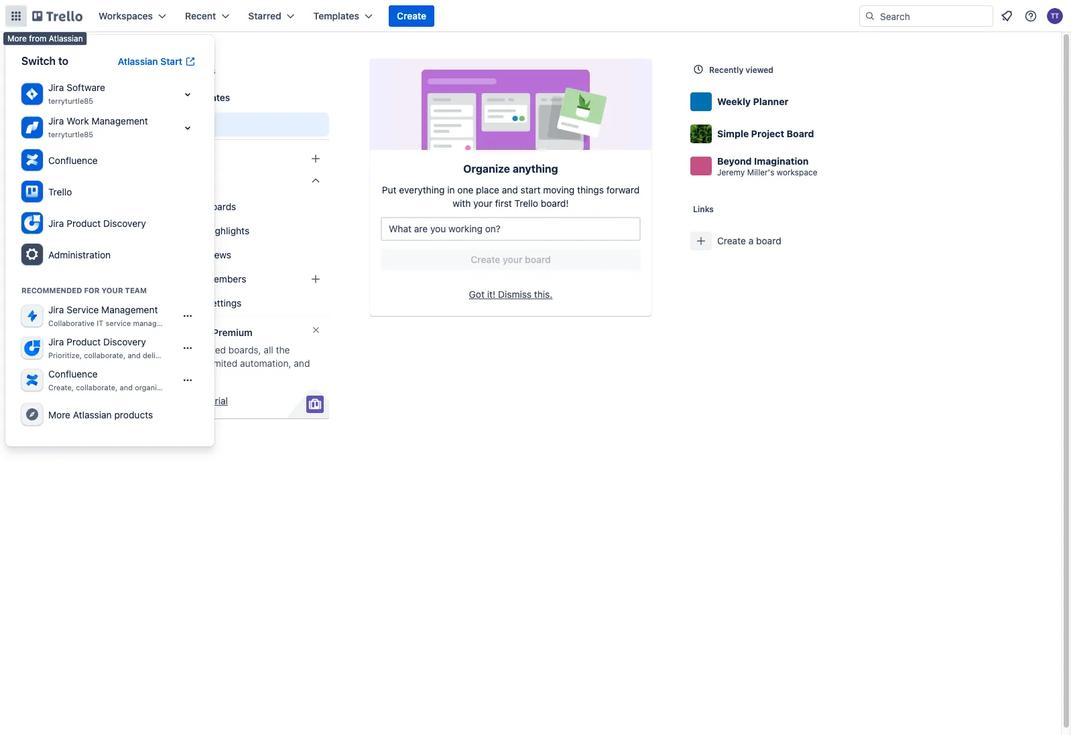 Task type: describe. For each thing, give the bounding box(es) containing it.
simple project board
[[717, 128, 814, 139]]

jira for jira product discovery
[[48, 218, 64, 229]]

members link
[[158, 269, 329, 290]]

start
[[521, 185, 541, 196]]

things
[[577, 185, 604, 196]]

place
[[476, 185, 499, 196]]

everything
[[399, 185, 445, 196]]

recommended
[[21, 287, 82, 295]]

jira for jira service management collaborative it service management
[[48, 305, 64, 316]]

management for jira service management
[[101, 305, 158, 316]]

management
[[133, 319, 179, 328]]

atlassian inside more from atlassian tooltip
[[49, 34, 83, 43]]

got
[[469, 289, 485, 300]]

0 vertical spatial start
[[160, 56, 182, 67]]

team
[[125, 287, 147, 295]]

more atlassian products
[[48, 410, 153, 421]]

organize
[[135, 384, 165, 392]]

and inside confluence create, collaborate, and organize your work
[[120, 384, 133, 392]]

product for jira product discovery prioritize, collaborate, and deliver new ideas
[[67, 337, 101, 348]]

beyond
[[717, 155, 752, 167]]

and inside try trello premium get unlimited boards, all the views, unlimited automation, and more.
[[294, 358, 310, 369]]

starred button
[[240, 5, 303, 27]]

from
[[29, 34, 47, 43]]

simple project board link
[[685, 118, 914, 150]]

the
[[276, 345, 290, 356]]

got it! dismiss this. button
[[381, 284, 641, 306]]

primary element
[[0, 0, 1071, 32]]

0 vertical spatial unlimited
[[186, 345, 226, 356]]

terryturtle85 inside jira software terryturtle85
[[48, 97, 93, 106]]

board for create a board
[[756, 236, 781, 247]]

jira product discovery options menu image
[[182, 343, 193, 354]]

try
[[168, 327, 183, 338]]

boards link for templates link
[[158, 59, 329, 83]]

dismiss
[[498, 289, 532, 300]]

home
[[184, 119, 211, 130]]

administration link
[[16, 239, 204, 271]]

highlights
[[206, 226, 249, 237]]

jira work management terryturtle85
[[48, 116, 148, 139]]

collaborative
[[48, 319, 95, 328]]

terry turtle (terryturtle) image
[[1047, 8, 1063, 24]]

atlassian start
[[118, 56, 182, 67]]

links
[[693, 204, 714, 214]]

weekly
[[717, 96, 751, 107]]

jira product discovery link
[[16, 208, 204, 239]]

organize anything
[[463, 163, 558, 175]]

collaborate, inside confluence create, collaborate, and organize your work
[[76, 384, 118, 392]]

simple
[[717, 128, 749, 139]]

jeremy
[[717, 168, 745, 177]]

start free trial button
[[168, 395, 228, 408]]

recent
[[185, 10, 216, 21]]

back to home image
[[32, 5, 82, 27]]

settings link
[[158, 293, 329, 314]]

planner
[[753, 96, 788, 107]]

it!
[[487, 289, 495, 300]]

create a board
[[717, 236, 781, 247]]

create for create a board
[[717, 236, 746, 247]]

put everything in one place and start moving things forward with your first trello board!
[[382, 185, 640, 209]]

members
[[206, 274, 246, 285]]

jira product discovery prioritize, collaborate, and deliver new ideas
[[48, 337, 204, 360]]

boards,
[[228, 345, 261, 356]]

your inside button
[[503, 254, 522, 265]]

jira product discovery
[[48, 218, 146, 229]]

service
[[67, 305, 99, 316]]

workspace
[[777, 168, 817, 177]]

switch
[[21, 55, 56, 67]]

views,
[[168, 358, 195, 369]]

create your board
[[471, 254, 551, 265]]

your inside confluence create, collaborate, and organize your work
[[167, 384, 183, 392]]

confluence options menu image
[[182, 375, 193, 386]]

work
[[67, 116, 89, 127]]

recently viewed
[[709, 65, 773, 74]]

a
[[748, 236, 754, 247]]

got it! dismiss this.
[[469, 289, 553, 300]]

home link
[[158, 113, 329, 137]]

ideas
[[185, 352, 204, 360]]

views
[[206, 250, 231, 261]]

beyond imagination jeremy miller's workspace
[[717, 155, 817, 177]]

search image
[[865, 11, 875, 21]]

your
[[101, 287, 123, 295]]

this.
[[534, 289, 553, 300]]

terryturtle85 inside jira work management terryturtle85
[[48, 130, 93, 139]]

to
[[58, 55, 68, 67]]

jira service management options menu image
[[182, 311, 193, 322]]

viewed
[[746, 65, 773, 74]]

organize
[[463, 163, 510, 175]]

start inside button
[[168, 396, 189, 407]]

starred
[[248, 10, 281, 21]]

create a board button
[[685, 225, 914, 257]]

0 notifications image
[[999, 8, 1015, 24]]

products
[[114, 410, 153, 421]]

put
[[382, 185, 396, 196]]

free
[[192, 396, 209, 407]]

board!
[[541, 198, 569, 209]]



Task type: vqa. For each thing, say whether or not it's contained in the screenshot.
Create button
yes



Task type: locate. For each thing, give the bounding box(es) containing it.
product down collaborative
[[67, 337, 101, 348]]

1 vertical spatial board
[[525, 254, 551, 265]]

deliver
[[143, 352, 166, 360]]

more from atlassian tooltip
[[3, 32, 87, 45]]

product inside jira product discovery prioritize, collaborate, and deliver new ideas
[[67, 337, 101, 348]]

atlassian
[[49, 34, 83, 43], [118, 56, 158, 67], [73, 410, 112, 421]]

for
[[84, 287, 100, 295]]

templates link
[[158, 86, 329, 110]]

management for jira work management
[[91, 116, 148, 127]]

and up "first"
[[502, 185, 518, 196]]

1 horizontal spatial trello
[[185, 327, 210, 338]]

new
[[168, 352, 183, 360]]

1 horizontal spatial create
[[471, 254, 500, 265]]

0 vertical spatial more
[[7, 34, 27, 43]]

administration
[[48, 249, 111, 260]]

more.
[[168, 372, 193, 383]]

management up confluence link
[[91, 116, 148, 127]]

unlimited
[[186, 345, 226, 356], [198, 358, 237, 369]]

0 vertical spatial confluence
[[48, 155, 98, 166]]

board up this.
[[525, 254, 551, 265]]

confluence for confluence create, collaborate, and organize your work
[[48, 369, 98, 380]]

settings
[[206, 298, 242, 309]]

recently
[[709, 65, 744, 74]]

jira software terryturtle85
[[48, 82, 105, 106]]

anything
[[513, 163, 558, 175]]

0 vertical spatial boards
[[184, 65, 216, 76]]

trial
[[212, 396, 228, 407]]

confluence down work
[[48, 155, 98, 166]]

1 horizontal spatial board
[[756, 236, 781, 247]]

1 vertical spatial product
[[67, 337, 101, 348]]

1 vertical spatial atlassian
[[118, 56, 158, 67]]

and left deliver
[[128, 352, 141, 360]]

terryturtle85 down work
[[48, 130, 93, 139]]

recommended for your team
[[21, 287, 147, 295]]

confluence inside confluence link
[[48, 155, 98, 166]]

more atlassian products link
[[16, 399, 204, 431]]

create a workspace image
[[308, 151, 324, 167]]

boards link up highlights link
[[158, 196, 329, 218]]

work
[[185, 384, 202, 392]]

more inside tooltip
[[7, 34, 27, 43]]

0 horizontal spatial templates
[[184, 92, 230, 103]]

0 horizontal spatial trello
[[48, 186, 72, 197]]

atlassian start link
[[110, 51, 204, 72]]

premium
[[212, 327, 252, 338]]

0 vertical spatial board
[[756, 236, 781, 247]]

0 horizontal spatial your
[[167, 384, 183, 392]]

0 vertical spatial your
[[473, 198, 492, 209]]

jira left work
[[48, 116, 64, 127]]

0 horizontal spatial create
[[397, 10, 426, 21]]

board right a
[[756, 236, 781, 247]]

jira up administration
[[48, 218, 64, 229]]

board
[[756, 236, 781, 247], [525, 254, 551, 265]]

jira
[[48, 82, 64, 93], [48, 116, 64, 127], [48, 218, 64, 229], [48, 305, 64, 316], [48, 337, 64, 348]]

product up administration
[[67, 218, 101, 229]]

create inside primary element
[[397, 10, 426, 21]]

1 vertical spatial unlimited
[[198, 358, 237, 369]]

add image
[[308, 271, 324, 288]]

templates inside templates dropdown button
[[313, 10, 359, 21]]

jira up prioritize,
[[48, 337, 64, 348]]

create
[[397, 10, 426, 21], [717, 236, 746, 247], [471, 254, 500, 265]]

create inside button
[[717, 236, 746, 247]]

discovery down trello link
[[103, 218, 146, 229]]

2 vertical spatial your
[[167, 384, 183, 392]]

0 vertical spatial discovery
[[103, 218, 146, 229]]

1 vertical spatial templates
[[184, 92, 230, 103]]

with
[[453, 198, 471, 209]]

0 vertical spatial boards link
[[158, 59, 329, 83]]

more left from
[[7, 34, 27, 43]]

1 vertical spatial create
[[717, 236, 746, 247]]

atlassian left products
[[73, 410, 112, 421]]

1 vertical spatial management
[[101, 305, 158, 316]]

service
[[106, 319, 131, 328]]

discovery for jira product discovery prioritize, collaborate, and deliver new ideas
[[103, 337, 146, 348]]

your down more.
[[167, 384, 183, 392]]

5 jira from the top
[[48, 337, 64, 348]]

2 product from the top
[[67, 337, 101, 348]]

more for more from atlassian
[[7, 34, 27, 43]]

board image
[[163, 63, 179, 79]]

switch to… image
[[9, 9, 23, 23]]

discovery for jira product discovery
[[103, 218, 146, 229]]

collaborate, up more atlassian products
[[76, 384, 118, 392]]

start free trial
[[168, 396, 228, 407]]

confluence create, collaborate, and organize your work
[[48, 369, 202, 392]]

settings image
[[24, 247, 40, 263]]

create,
[[48, 384, 74, 392]]

discovery
[[103, 218, 146, 229], [103, 337, 146, 348]]

management up service
[[101, 305, 158, 316]]

jira inside jira software terryturtle85
[[48, 82, 64, 93]]

trello inside put everything in one place and start moving things forward with your first trello board!
[[514, 198, 538, 209]]

jira for jira software terryturtle85
[[48, 82, 64, 93]]

project
[[751, 128, 784, 139]]

atlassian inside "atlassian start" link
[[118, 56, 158, 67]]

boards up the highlights
[[206, 201, 236, 212]]

0 vertical spatial management
[[91, 116, 148, 127]]

weekly planner link
[[685, 86, 914, 118]]

templates button
[[305, 5, 381, 27]]

terryturtle85 down software
[[48, 97, 93, 106]]

your inside put everything in one place and start moving things forward with your first trello board!
[[473, 198, 492, 209]]

1 product from the top
[[67, 218, 101, 229]]

product
[[67, 218, 101, 229], [67, 337, 101, 348]]

software
[[67, 82, 105, 93]]

jira inside the jira service management collaborative it service management
[[48, 305, 64, 316]]

1 vertical spatial boards
[[206, 201, 236, 212]]

and
[[502, 185, 518, 196], [128, 352, 141, 360], [294, 358, 310, 369], [120, 384, 133, 392]]

trello up jira product discovery
[[48, 186, 72, 197]]

try trello premium get unlimited boards, all the views, unlimited automation, and more.
[[168, 327, 310, 383]]

expand image
[[180, 86, 196, 103]]

atlassian up to
[[49, 34, 83, 43]]

automation,
[[240, 358, 291, 369]]

it
[[97, 319, 103, 328]]

workspaces button
[[90, 5, 174, 27]]

jira for jira work management terryturtle85
[[48, 116, 64, 127]]

0 horizontal spatial more
[[7, 34, 27, 43]]

collaborate,
[[84, 352, 125, 360], [76, 384, 118, 392]]

0 vertical spatial templates
[[313, 10, 359, 21]]

more
[[7, 34, 27, 43], [48, 410, 70, 421]]

start up template board icon
[[160, 56, 182, 67]]

1 boards link from the top
[[158, 59, 329, 83]]

more down create,
[[48, 410, 70, 421]]

more for more atlassian products
[[48, 410, 70, 421]]

Search field
[[875, 6, 993, 26]]

and inside put everything in one place and start moving things forward with your first trello board!
[[502, 185, 518, 196]]

2 vertical spatial create
[[471, 254, 500, 265]]

start down work
[[168, 396, 189, 407]]

templates up home
[[184, 92, 230, 103]]

1 jira from the top
[[48, 82, 64, 93]]

1 horizontal spatial more
[[48, 410, 70, 421]]

1 vertical spatial boards link
[[158, 196, 329, 218]]

confluence inside confluence create, collaborate, and organize your work
[[48, 369, 98, 380]]

discovery inside jira product discovery prioritize, collaborate, and deliver new ideas
[[103, 337, 146, 348]]

2 discovery from the top
[[103, 337, 146, 348]]

create your board button
[[381, 249, 641, 271]]

board inside the create your board button
[[525, 254, 551, 265]]

workspaces
[[99, 10, 153, 21]]

jira for jira product discovery prioritize, collaborate, and deliver new ideas
[[48, 337, 64, 348]]

board
[[787, 128, 814, 139]]

templates right 'starred' dropdown button
[[313, 10, 359, 21]]

create for create
[[397, 10, 426, 21]]

0 vertical spatial create
[[397, 10, 426, 21]]

templates inside templates link
[[184, 92, 230, 103]]

and right automation,
[[294, 358, 310, 369]]

moving
[[543, 185, 575, 196]]

start
[[160, 56, 182, 67], [168, 396, 189, 407]]

1 confluence from the top
[[48, 155, 98, 166]]

trello
[[48, 186, 72, 197], [514, 198, 538, 209], [185, 327, 210, 338]]

trello link
[[16, 176, 204, 208]]

your down place
[[473, 198, 492, 209]]

weekly planner
[[717, 96, 788, 107]]

1 terryturtle85 from the top
[[48, 97, 93, 106]]

collaborate, up confluence create, collaborate, and organize your work
[[84, 352, 125, 360]]

collaborate, inside jira product discovery prioritize, collaborate, and deliver new ideas
[[84, 352, 125, 360]]

unlimited down boards,
[[198, 358, 237, 369]]

1 horizontal spatial templates
[[313, 10, 359, 21]]

0 vertical spatial product
[[67, 218, 101, 229]]

your down what are you working on? text field
[[503, 254, 522, 265]]

0 vertical spatial atlassian
[[49, 34, 83, 43]]

1 vertical spatial start
[[168, 396, 189, 407]]

recent button
[[177, 5, 237, 27]]

4 jira from the top
[[48, 305, 64, 316]]

all
[[264, 345, 273, 356]]

boards link for highlights link
[[158, 196, 329, 218]]

0 vertical spatial collaborate,
[[84, 352, 125, 360]]

1 vertical spatial trello
[[514, 198, 538, 209]]

views link
[[158, 245, 329, 266]]

boards up expand icon
[[184, 65, 216, 76]]

confluence up create,
[[48, 369, 98, 380]]

trello inside try trello premium get unlimited boards, all the views, unlimited automation, and more.
[[185, 327, 210, 338]]

3 jira from the top
[[48, 218, 64, 229]]

confluence link
[[16, 145, 204, 176]]

trello up jira product discovery options menu image
[[185, 327, 210, 338]]

and inside jira product discovery prioritize, collaborate, and deliver new ideas
[[128, 352, 141, 360]]

open information menu image
[[1024, 9, 1038, 23]]

board for create your board
[[525, 254, 551, 265]]

create for create your board
[[471, 254, 500, 265]]

prioritize,
[[48, 352, 82, 360]]

discovery down service
[[103, 337, 146, 348]]

2 terryturtle85 from the top
[[48, 130, 93, 139]]

2 vertical spatial trello
[[185, 327, 210, 338]]

2 vertical spatial atlassian
[[73, 410, 112, 421]]

1 vertical spatial collaborate,
[[76, 384, 118, 392]]

product for jira product discovery
[[67, 218, 101, 229]]

jira down to
[[48, 82, 64, 93]]

unlimited up views,
[[186, 345, 226, 356]]

boards
[[184, 65, 216, 76], [206, 201, 236, 212]]

and left organize
[[120, 384, 133, 392]]

boards link up templates link
[[158, 59, 329, 83]]

board inside create a board button
[[756, 236, 781, 247]]

2 jira from the top
[[48, 116, 64, 127]]

create button
[[389, 5, 434, 27]]

highlights link
[[158, 221, 329, 242]]

management inside the jira service management collaborative it service management
[[101, 305, 158, 316]]

0 vertical spatial trello
[[48, 186, 72, 197]]

template board image
[[163, 90, 179, 106]]

0 horizontal spatial board
[[525, 254, 551, 265]]

2 horizontal spatial create
[[717, 236, 746, 247]]

2 horizontal spatial trello
[[514, 198, 538, 209]]

2 horizontal spatial your
[[503, 254, 522, 265]]

one
[[457, 185, 473, 196]]

atlassian inside more atlassian products link
[[73, 410, 112, 421]]

confluence for confluence
[[48, 155, 98, 166]]

your
[[473, 198, 492, 209], [503, 254, 522, 265], [167, 384, 183, 392]]

jira service management collaborative it service management
[[48, 305, 179, 328]]

jira inside jira product discovery prioritize, collaborate, and deliver new ideas
[[48, 337, 64, 348]]

first
[[495, 198, 512, 209]]

atlassian left board image
[[118, 56, 158, 67]]

2 confluence from the top
[[48, 369, 98, 380]]

more from atlassian
[[7, 34, 83, 43]]

trello down start
[[514, 198, 538, 209]]

1 vertical spatial confluence
[[48, 369, 98, 380]]

management
[[91, 116, 148, 127], [101, 305, 158, 316]]

get
[[168, 345, 184, 356]]

1 discovery from the top
[[103, 218, 146, 229]]

1 horizontal spatial your
[[473, 198, 492, 209]]

1 vertical spatial discovery
[[103, 337, 146, 348]]

1 vertical spatial more
[[48, 410, 70, 421]]

0 vertical spatial terryturtle85
[[48, 97, 93, 106]]

1 vertical spatial terryturtle85
[[48, 130, 93, 139]]

expand image
[[180, 120, 196, 136]]

jira inside jira work management terryturtle85
[[48, 116, 64, 127]]

jira down recommended
[[48, 305, 64, 316]]

1 vertical spatial your
[[503, 254, 522, 265]]

What are you working on? text field
[[381, 217, 641, 241]]

2 boards link from the top
[[158, 196, 329, 218]]

switch to
[[21, 55, 68, 67]]

management inside jira work management terryturtle85
[[91, 116, 148, 127]]



